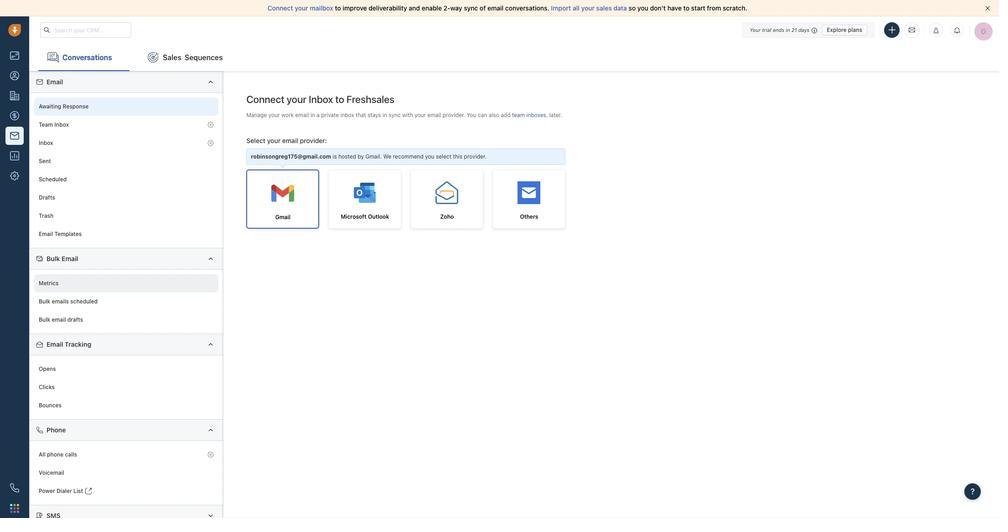 Task type: describe. For each thing, give the bounding box(es) containing it.
days
[[798, 27, 809, 33]]

stays
[[368, 112, 381, 118]]

voicemail link
[[34, 464, 219, 482]]

voicemail
[[39, 470, 64, 477]]

hosted
[[338, 153, 356, 160]]

is
[[333, 153, 337, 160]]

improve
[[343, 4, 367, 12]]

with
[[402, 112, 413, 118]]

have
[[667, 4, 682, 12]]

enable
[[422, 4, 442, 12]]

deliverability
[[369, 4, 407, 12]]

manage your work email in a private inbox that stays in sync with your email provider. you can also add team inboxes. later.
[[246, 112, 562, 118]]

later.
[[549, 112, 562, 118]]

drafts link
[[34, 189, 219, 207]]

email right of
[[487, 4, 504, 12]]

outlook
[[368, 214, 389, 220]]

microsoft outlook
[[341, 214, 389, 220]]

opens link
[[34, 360, 219, 378]]

microsoft
[[341, 214, 367, 220]]

email tracking
[[47, 341, 91, 348]]

1 horizontal spatial in
[[383, 112, 387, 118]]

others
[[520, 214, 538, 220]]

to left "start"
[[683, 4, 689, 12]]

team
[[512, 112, 525, 118]]

awaiting response link
[[34, 98, 219, 116]]

from
[[707, 4, 721, 12]]

2 vertical spatial inbox
[[39, 140, 53, 147]]

manage
[[246, 112, 267, 118]]

freshworks switcher image
[[10, 504, 19, 513]]

all phone calls link
[[34, 446, 219, 464]]

data
[[614, 4, 627, 12]]

phone image
[[10, 484, 19, 493]]

email for email
[[47, 78, 63, 86]]

bounces
[[39, 402, 62, 409]]

all
[[573, 4, 580, 12]]

awaiting
[[39, 103, 61, 110]]

microsoft outlook link
[[328, 170, 401, 229]]

1 vertical spatial provider.
[[464, 153, 487, 160]]

close image
[[985, 6, 990, 10]]

provider:
[[300, 137, 327, 144]]

to for freshsales
[[335, 93, 344, 105]]

sales sequences link
[[139, 44, 232, 71]]

your
[[750, 27, 761, 33]]

inbox link
[[34, 134, 219, 152]]

add
[[501, 112, 510, 118]]

team inbox
[[39, 121, 69, 128]]

bounces link
[[34, 397, 219, 415]]

email right 'work' at the left top of the page
[[295, 112, 309, 118]]

this
[[453, 153, 462, 160]]

ends
[[773, 27, 784, 33]]

phone element
[[5, 479, 24, 497]]

inbox
[[340, 112, 354, 118]]

scheduled
[[39, 176, 67, 183]]

import
[[551, 4, 571, 12]]

metrics
[[39, 280, 59, 287]]

email left drafts
[[52, 317, 66, 323]]

response
[[63, 103, 89, 110]]

zoho link
[[411, 170, 484, 229]]

power dialer list link
[[34, 482, 219, 501]]

email for email tracking
[[47, 341, 63, 348]]

metrics link
[[34, 274, 219, 293]]

scratch.
[[723, 4, 747, 12]]

you
[[467, 112, 476, 118]]

21
[[791, 27, 797, 33]]

don't
[[650, 4, 666, 12]]

others link
[[493, 170, 566, 229]]

also
[[489, 112, 499, 118]]

all phone calls
[[39, 452, 77, 458]]

robinsongreg175@gmail.com is hosted by gmail. we recommend you select this provider.
[[251, 153, 487, 160]]

connect your inbox to freshsales
[[246, 93, 394, 105]]

conversations
[[62, 53, 112, 61]]

connect your mailbox link
[[268, 4, 335, 12]]

team inbox link
[[34, 116, 219, 134]]

your for connect your inbox to freshsales
[[287, 93, 306, 105]]

trash link
[[34, 207, 219, 225]]

select your email provider:
[[246, 137, 327, 144]]

gmail
[[275, 214, 291, 221]]

your right with
[[415, 112, 426, 118]]

conversations.
[[505, 4, 549, 12]]



Task type: locate. For each thing, give the bounding box(es) containing it.
sync left with
[[389, 112, 401, 118]]

explore
[[827, 26, 847, 33]]

can
[[478, 112, 487, 118]]

provider. left you
[[443, 112, 465, 118]]

Search your CRM... text field
[[40, 22, 131, 38]]

trash
[[39, 213, 53, 220]]

you left 'select'
[[425, 153, 434, 160]]

bulk down bulk emails scheduled
[[39, 317, 50, 323]]

select
[[436, 153, 452, 160]]

0 vertical spatial bulk
[[47, 255, 60, 263]]

your left 'work' at the left top of the page
[[268, 112, 280, 118]]

team
[[39, 121, 53, 128]]

email templates link
[[34, 225, 219, 243]]

emails
[[52, 298, 69, 305]]

0 vertical spatial provider.
[[443, 112, 465, 118]]

all
[[39, 452, 46, 458]]

bulk email drafts link
[[34, 311, 219, 329]]

tab list
[[29, 44, 999, 71]]

1 vertical spatial connect
[[246, 93, 284, 105]]

sales sequences
[[163, 53, 223, 61]]

private
[[321, 112, 339, 118]]

connect up manage
[[246, 93, 284, 105]]

sequences
[[185, 53, 223, 61]]

phone
[[47, 426, 66, 434]]

power dialer list
[[39, 488, 83, 495]]

team inboxes. link
[[512, 112, 549, 118]]

0 horizontal spatial inbox
[[39, 140, 53, 147]]

bulk left 'emails' at the bottom left
[[39, 298, 50, 305]]

bulk up metrics on the left bottom of page
[[47, 255, 60, 263]]

start
[[691, 4, 705, 12]]

1 vertical spatial bulk
[[39, 298, 50, 305]]

0 vertical spatial connect
[[268, 4, 293, 12]]

so
[[629, 4, 636, 12]]

0 vertical spatial inbox
[[309, 93, 333, 105]]

scheduled link
[[34, 171, 219, 189]]

a
[[317, 112, 320, 118]]

sync
[[464, 4, 478, 12], [389, 112, 401, 118]]

tab list containing conversations
[[29, 44, 999, 71]]

connect
[[268, 4, 293, 12], [246, 93, 284, 105]]

to
[[335, 4, 341, 12], [683, 4, 689, 12], [335, 93, 344, 105]]

bulk emails scheduled link
[[34, 293, 219, 311]]

1 horizontal spatial sync
[[464, 4, 478, 12]]

0 vertical spatial you
[[637, 4, 648, 12]]

drafts
[[67, 317, 83, 323]]

power
[[39, 488, 55, 495]]

explore plans link
[[822, 24, 867, 35]]

email left 'tracking'
[[47, 341, 63, 348]]

sales
[[163, 53, 181, 61]]

email right with
[[427, 112, 441, 118]]

robinsongreg175@gmail.com
[[251, 153, 331, 160]]

your right "all" in the right of the page
[[581, 4, 595, 12]]

bulk for bulk emails scheduled
[[39, 298, 50, 305]]

scheduled
[[70, 298, 98, 305]]

inbox up a
[[309, 93, 333, 105]]

plans
[[848, 26, 862, 33]]

in right stays
[[383, 112, 387, 118]]

sync left of
[[464, 4, 478, 12]]

bulk for bulk email drafts
[[39, 317, 50, 323]]

email
[[487, 4, 504, 12], [295, 112, 309, 118], [427, 112, 441, 118], [282, 137, 298, 144], [52, 317, 66, 323]]

connect your mailbox to improve deliverability and enable 2-way sync of email conversations. import all your sales data so you don't have to start from scratch.
[[268, 4, 747, 12]]

0 horizontal spatial in
[[310, 112, 315, 118]]

work
[[281, 112, 294, 118]]

email up robinsongreg175@gmail.com
[[282, 137, 298, 144]]

your trial ends in 21 days
[[750, 27, 809, 33]]

email down trash
[[39, 231, 53, 238]]

your left mailbox
[[295, 4, 308, 12]]

your for select your email provider:
[[267, 137, 281, 144]]

recommend
[[393, 153, 424, 160]]

your right select
[[267, 137, 281, 144]]

we
[[383, 153, 391, 160]]

your for manage your work email in a private inbox that stays in sync with your email provider. you can also add team inboxes. later.
[[268, 112, 280, 118]]

clicks
[[39, 384, 55, 391]]

calls
[[65, 452, 77, 458]]

email for email templates
[[39, 231, 53, 238]]

1 horizontal spatial you
[[637, 4, 648, 12]]

select
[[246, 137, 265, 144]]

you right so at the right top
[[637, 4, 648, 12]]

and
[[409, 4, 420, 12]]

provider. right this
[[464, 153, 487, 160]]

inbox down team
[[39, 140, 53, 147]]

bulk emails scheduled
[[39, 298, 98, 305]]

1 vertical spatial inbox
[[54, 121, 69, 128]]

awaiting response
[[39, 103, 89, 110]]

trial
[[762, 27, 771, 33]]

0 horizontal spatial you
[[425, 153, 434, 160]]

list
[[73, 488, 83, 495]]

bulk email drafts
[[39, 317, 83, 323]]

zoho
[[440, 214, 454, 220]]

templates
[[54, 231, 82, 238]]

2 horizontal spatial inbox
[[309, 93, 333, 105]]

bulk
[[47, 255, 60, 263], [39, 298, 50, 305], [39, 317, 50, 323]]

to right mailbox
[[335, 4, 341, 12]]

email templates
[[39, 231, 82, 238]]

to up inbox
[[335, 93, 344, 105]]

1 vertical spatial sync
[[389, 112, 401, 118]]

drafts
[[39, 194, 55, 201]]

1 vertical spatial you
[[425, 153, 434, 160]]

in
[[786, 27, 790, 33], [310, 112, 315, 118], [383, 112, 387, 118]]

to for improve
[[335, 4, 341, 12]]

provider.
[[443, 112, 465, 118], [464, 153, 487, 160]]

opens
[[39, 366, 56, 373]]

your up 'work' at the left top of the page
[[287, 93, 306, 105]]

connect left mailbox
[[268, 4, 293, 12]]

import all your sales data link
[[551, 4, 629, 12]]

in left a
[[310, 112, 315, 118]]

email down templates
[[62, 255, 78, 263]]

connect for connect your mailbox to improve deliverability and enable 2-way sync of email conversations. import all your sales data so you don't have to start from scratch.
[[268, 4, 293, 12]]

inbox right team
[[54, 121, 69, 128]]

in left 21
[[786, 27, 790, 33]]

sent
[[39, 158, 51, 165]]

2-
[[443, 4, 450, 12]]

bulk email
[[47, 255, 78, 263]]

your for connect your mailbox to improve deliverability and enable 2-way sync of email conversations. import all your sales data so you don't have to start from scratch.
[[295, 4, 308, 12]]

0 vertical spatial sync
[[464, 4, 478, 12]]

phone
[[47, 452, 63, 458]]

what's new image
[[933, 27, 939, 34]]

sales
[[596, 4, 612, 12]]

sent link
[[34, 152, 219, 171]]

connect for connect your inbox to freshsales
[[246, 93, 284, 105]]

0 horizontal spatial sync
[[389, 112, 401, 118]]

send email image
[[909, 26, 915, 34]]

that
[[356, 112, 366, 118]]

inboxes.
[[526, 112, 548, 118]]

freshsales
[[346, 93, 394, 105]]

email up "awaiting"
[[47, 78, 63, 86]]

2 vertical spatial bulk
[[39, 317, 50, 323]]

inbox
[[309, 93, 333, 105], [54, 121, 69, 128], [39, 140, 53, 147]]

explore plans
[[827, 26, 862, 33]]

gmail.
[[365, 153, 382, 160]]

way
[[450, 4, 462, 12]]

bulk for bulk email
[[47, 255, 60, 263]]

1 horizontal spatial inbox
[[54, 121, 69, 128]]

2 horizontal spatial in
[[786, 27, 790, 33]]

by
[[358, 153, 364, 160]]



Task type: vqa. For each thing, say whether or not it's contained in the screenshot.
robinsongreg175@gmail.com is hosted by Gmail. We recommend you select this provider.
yes



